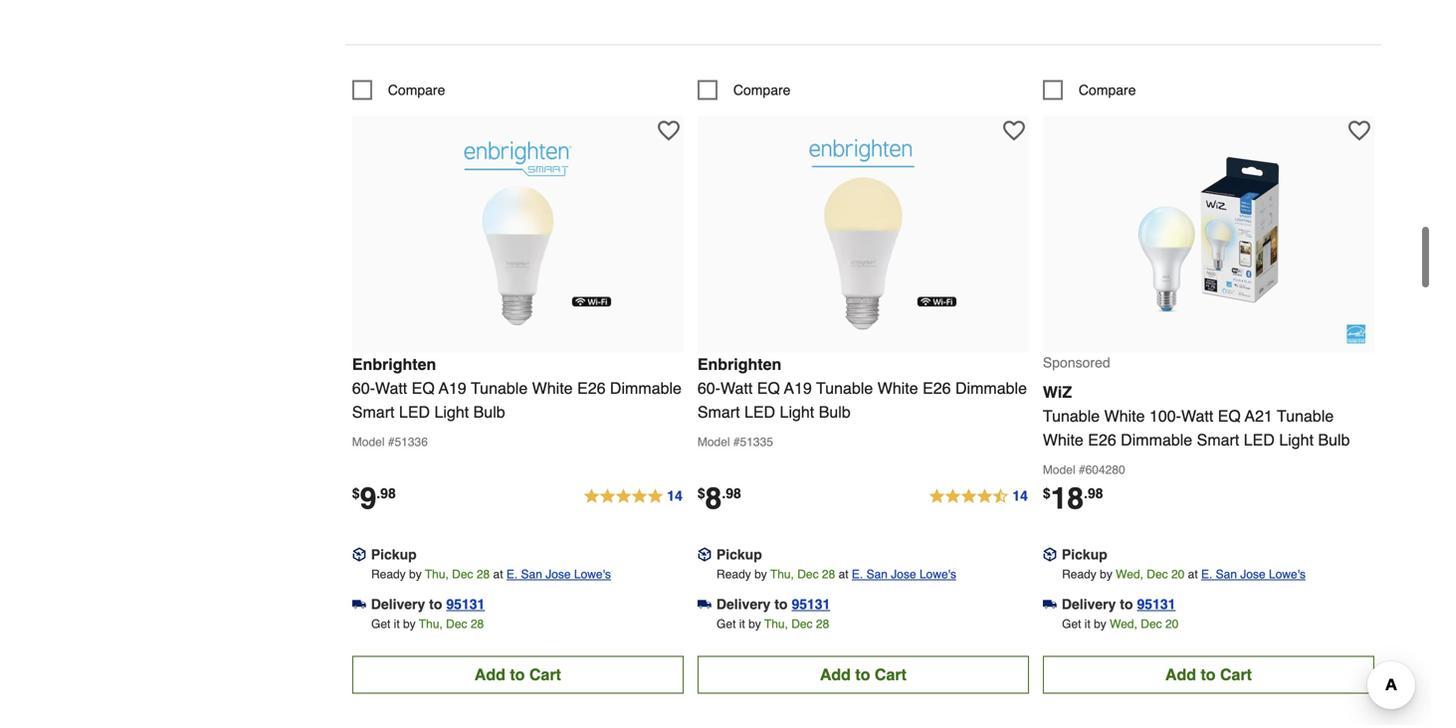 Task type: describe. For each thing, give the bounding box(es) containing it.
model for model # 51335
[[698, 435, 730, 449]]

actual price $9.98 element
[[352, 482, 396, 516]]

.98 for 9
[[377, 486, 396, 502]]

truck filled image for get it by thu, dec 28
[[352, 598, 366, 612]]

wiztunable white 100-watt eq a21 tunable white e26 dimmable smart led light bulb element
[[1043, 116, 1375, 353]]

3 delivery from the left
[[1062, 597, 1116, 613]]

dimmable for 51335
[[956, 379, 1027, 398]]

$ 18 .98
[[1043, 482, 1104, 516]]

smart inside wiz tunable white 100-watt eq a21 tunable white e26 dimmable smart led light bulb
[[1197, 431, 1240, 449]]

san for e. san jose lowe's button corresponding to truck filled icon's 95131 button
[[867, 568, 888, 582]]

lowe's for pickup image
[[920, 568, 957, 582]]

delivery to 95131 for truck filled image corresponding to get it by thu, dec 28
[[371, 597, 485, 613]]

get for truck filled image associated with get it by wed, dec 20
[[1062, 618, 1082, 632]]

$ 9 .98
[[352, 482, 396, 516]]

enbrighten 60-watt eq a19 tunable white e26 dimmable smart led light bulb for 51336
[[352, 355, 682, 421]]

60- for model # 51336
[[352, 379, 375, 398]]

model for model # 604280
[[1043, 463, 1076, 477]]

2 ready from the left
[[717, 568, 751, 582]]

e26 for model # 51336
[[577, 379, 606, 398]]

lowe's for ready by thu, dec 28 at e. san jose lowe's's pickup icon
[[574, 568, 611, 582]]

3 jose from the left
[[1241, 568, 1266, 582]]

san for truck filled image corresponding to get it by thu, dec 28's 95131 button e. san jose lowe's button
[[521, 568, 542, 582]]

95131 button for truck filled image corresponding to get it by thu, dec 28
[[446, 595, 485, 615]]

eq for model # 51335
[[757, 379, 780, 398]]

e. san jose lowe's button for truck filled icon's 95131 button
[[852, 565, 957, 585]]

1 add to cart button from the left
[[352, 656, 684, 694]]

18
[[1051, 482, 1084, 516]]

light for 51336
[[435, 403, 469, 421]]

pickup image for ready by thu, dec 28 at e. san jose lowe's
[[352, 548, 366, 562]]

truck filled image
[[698, 598, 712, 612]]

pickup for pickup icon related to ready by wed, dec 20 at e. san jose lowe's
[[1062, 547, 1108, 563]]

wiz tunable white 100-watt eq a21 tunable white e26 dimmable smart led light bulb image
[[1099, 126, 1318, 345]]

e. for truck filled image corresponding to get it by thu, dec 28's 95131 button e. san jose lowe's button
[[507, 568, 518, 582]]

add to cart for second add to cart button from right
[[820, 666, 907, 684]]

1 enbrighten 60-watt eq a19 tunable white e26 dimmable smart led light bulb image from the left
[[408, 126, 627, 345]]

a19 for model # 51336
[[439, 379, 467, 398]]

e. san jose lowe's button for truck filled image corresponding to get it by thu, dec 28's 95131 button
[[507, 565, 611, 585]]

9
[[360, 482, 377, 516]]

2 ready by thu, dec 28 at e. san jose lowe's from the left
[[717, 568, 957, 582]]

2 add from the left
[[820, 666, 851, 684]]

compare for 5001988363 element
[[734, 82, 791, 98]]

pickup for ready by thu, dec 28 at e. san jose lowe's's pickup icon
[[371, 547, 417, 563]]

dimmable inside wiz tunable white 100-watt eq a21 tunable white e26 dimmable smart led light bulb
[[1121, 431, 1193, 449]]

wiz tunable white 100-watt eq a21 tunable white e26 dimmable smart led light bulb
[[1043, 383, 1350, 449]]

1 vertical spatial 20
[[1166, 618, 1179, 632]]

3 ready from the left
[[1062, 568, 1097, 582]]

smart for model # 51335
[[698, 403, 740, 421]]

e26 for model # 51335
[[923, 379, 951, 398]]

enbrighten 60-watt eq a19 tunable white e26 dimmable smart led light bulb for 51335
[[698, 355, 1027, 421]]

1 get it by thu, dec 28 from the left
[[371, 618, 484, 632]]

95131 button for truck filled image associated with get it by wed, dec 20
[[1137, 595, 1176, 615]]

1 jose from the left
[[546, 568, 571, 582]]

lowe's for pickup icon related to ready by wed, dec 20 at e. san jose lowe's
[[1269, 568, 1306, 582]]

.98 for 18
[[1084, 486, 1104, 502]]

light for 51335
[[780, 403, 815, 421]]

compare for 5001988367 element
[[388, 82, 445, 98]]

5001988363 element
[[698, 80, 791, 100]]

2 enbrighten 60-watt eq a19 tunable white e26 dimmable smart led light bulb image from the left
[[754, 126, 973, 345]]

a19 for model # 51335
[[784, 379, 812, 398]]

5001988367 element
[[352, 80, 445, 100]]

bulb inside wiz tunable white 100-watt eq a21 tunable white e26 dimmable smart led light bulb
[[1319, 431, 1350, 449]]

led for 51335
[[745, 403, 776, 421]]

1 add from the left
[[475, 666, 506, 684]]

5014017979 element
[[1043, 80, 1136, 100]]

dimmable for 51336
[[610, 379, 682, 398]]

led inside wiz tunable white 100-watt eq a21 tunable white e26 dimmable smart led light bulb
[[1244, 431, 1275, 449]]

e26 inside wiz tunable white 100-watt eq a21 tunable white e26 dimmable smart led light bulb
[[1088, 431, 1117, 449]]

2 heart outline image from the left
[[1349, 120, 1371, 142]]

bulb for model # 51335
[[819, 403, 851, 421]]

2 at from the left
[[839, 568, 849, 582]]

2 get it by thu, dec 28 from the left
[[717, 618, 829, 632]]

2 jose from the left
[[891, 568, 917, 582]]

$ 8 .98
[[698, 482, 741, 516]]

4.5 stars image
[[928, 485, 1029, 509]]

14 for 8
[[1013, 488, 1028, 504]]

watt for 51335
[[721, 379, 753, 398]]

eq inside wiz tunable white 100-watt eq a21 tunable white e26 dimmable smart led light bulb
[[1218, 407, 1241, 425]]

eq for model # 51336
[[412, 379, 435, 398]]

get for truck filled image corresponding to get it by thu, dec 28
[[371, 618, 391, 632]]

14 button for 8
[[928, 485, 1029, 509]]

1 delivery from the left
[[371, 597, 425, 613]]



Task type: vqa. For each thing, say whether or not it's contained in the screenshot.
SHOP NEW DEALS EVERY DAY WITH 25 DAYS OF DEALS. SHOP NOW > link
no



Task type: locate. For each thing, give the bounding box(es) containing it.
20 up the get it by wed, dec 20
[[1172, 568, 1185, 582]]

2 horizontal spatial cart
[[1220, 666, 1252, 684]]

0 horizontal spatial #
[[388, 435, 395, 449]]

0 horizontal spatial 95131 button
[[446, 595, 485, 615]]

0 horizontal spatial get it by thu, dec 28
[[371, 618, 484, 632]]

1 95131 button from the left
[[446, 595, 485, 615]]

2 delivery from the left
[[717, 597, 771, 613]]

1 ready by thu, dec 28 at e. san jose lowe's from the left
[[371, 568, 611, 582]]

1 horizontal spatial model
[[698, 435, 730, 449]]

model # 604280
[[1043, 463, 1126, 477]]

get it by wed, dec 20
[[1062, 618, 1179, 632]]

3 cart from the left
[[1220, 666, 1252, 684]]

1 delivery to 95131 from the left
[[371, 597, 485, 613]]

0 horizontal spatial .98
[[377, 486, 396, 502]]

watt for 51336
[[375, 379, 407, 398]]

e.
[[507, 568, 518, 582], [852, 568, 863, 582], [1202, 568, 1213, 582]]

0 horizontal spatial enbrighten 60-watt eq a19 tunable white e26 dimmable smart led light bulb
[[352, 355, 682, 421]]

1 horizontal spatial bulb
[[819, 403, 851, 421]]

3 lowe's from the left
[[1269, 568, 1306, 582]]

20
[[1172, 568, 1185, 582], [1166, 618, 1179, 632]]

0 horizontal spatial ready by thu, dec 28 at e. san jose lowe's
[[371, 568, 611, 582]]

0 horizontal spatial add
[[475, 666, 506, 684]]

1 vertical spatial wed,
[[1110, 618, 1138, 632]]

1 horizontal spatial watt
[[721, 379, 753, 398]]

0 horizontal spatial lowe's
[[574, 568, 611, 582]]

0 horizontal spatial 14
[[667, 488, 683, 504]]

model left 51335
[[698, 435, 730, 449]]

2 horizontal spatial get
[[1062, 618, 1082, 632]]

2 horizontal spatial add to cart button
[[1043, 656, 1375, 694]]

e. for e. san jose lowe's button corresponding to truck filled icon's 95131 button
[[852, 568, 863, 582]]

lowe's
[[574, 568, 611, 582], [920, 568, 957, 582], [1269, 568, 1306, 582]]

led down a21
[[1244, 431, 1275, 449]]

3 add to cart button from the left
[[1043, 656, 1375, 694]]

2 horizontal spatial 95131 button
[[1137, 595, 1176, 615]]

3 compare from the left
[[1079, 82, 1136, 98]]

.98
[[377, 486, 396, 502], [722, 486, 741, 502], [1084, 486, 1104, 502]]

enbrighten 60-watt eq a19 tunable white e26 dimmable smart led light bulb
[[352, 355, 682, 421], [698, 355, 1027, 421]]

1 60- from the left
[[352, 379, 375, 398]]

0 horizontal spatial $
[[352, 486, 360, 502]]

3 delivery to 95131 from the left
[[1062, 597, 1176, 613]]

0 horizontal spatial led
[[399, 403, 430, 421]]

get it by thu, dec 28
[[371, 618, 484, 632], [717, 618, 829, 632]]

it for truck filled icon
[[739, 618, 745, 632]]

1 horizontal spatial e26
[[923, 379, 951, 398]]

2 san from the left
[[867, 568, 888, 582]]

e. san jose lowe's button for truck filled image associated with get it by wed, dec 20 95131 button
[[1202, 565, 1306, 585]]

eq
[[412, 379, 435, 398], [757, 379, 780, 398], [1218, 407, 1241, 425]]

95131 for truck filled image corresponding to get it by thu, dec 28
[[446, 597, 485, 613]]

$ up pickup image
[[698, 486, 705, 502]]

$ inside $ 18 .98
[[1043, 486, 1051, 502]]

2 horizontal spatial dimmable
[[1121, 431, 1193, 449]]

0 horizontal spatial watt
[[375, 379, 407, 398]]

1 horizontal spatial truck filled image
[[1043, 598, 1057, 612]]

1 horizontal spatial light
[[780, 403, 815, 421]]

heart outline image
[[658, 120, 680, 142], [1349, 120, 1371, 142]]

0 horizontal spatial e. san jose lowe's button
[[507, 565, 611, 585]]

3 san from the left
[[1216, 568, 1237, 582]]

3 95131 button from the left
[[1137, 595, 1176, 615]]

light inside wiz tunable white 100-watt eq a21 tunable white e26 dimmable smart led light bulb
[[1280, 431, 1314, 449]]

1 horizontal spatial 60-
[[698, 379, 721, 398]]

1 horizontal spatial $
[[698, 486, 705, 502]]

20 down ready by wed, dec 20 at e. san jose lowe's
[[1166, 618, 1179, 632]]

wed, up the get it by wed, dec 20
[[1116, 568, 1144, 582]]

smart for model # 51336
[[352, 403, 395, 421]]

1 it from the left
[[394, 618, 400, 632]]

2 get from the left
[[717, 618, 736, 632]]

2 horizontal spatial delivery to 95131
[[1062, 597, 1176, 613]]

2 horizontal spatial add
[[1166, 666, 1197, 684]]

a19
[[439, 379, 467, 398], [784, 379, 812, 398]]

actual price $8.98 element
[[698, 482, 741, 516]]

1 heart outline image from the left
[[658, 120, 680, 142]]

1 at from the left
[[493, 568, 503, 582]]

2 14 button from the left
[[928, 485, 1029, 509]]

3 get from the left
[[1062, 618, 1082, 632]]

2 enbrighten 60-watt eq a19 tunable white e26 dimmable smart led light bulb from the left
[[698, 355, 1027, 421]]

led up 51336
[[399, 403, 430, 421]]

2 horizontal spatial compare
[[1079, 82, 1136, 98]]

2 95131 from the left
[[792, 597, 831, 613]]

model # 51336
[[352, 435, 428, 449]]

3 $ from the left
[[1043, 486, 1051, 502]]

3 pickup from the left
[[1062, 547, 1108, 563]]

$ for 9
[[352, 486, 360, 502]]

1 e. from the left
[[507, 568, 518, 582]]

it for truck filled image corresponding to get it by thu, dec 28
[[394, 618, 400, 632]]

14 button for 9
[[583, 485, 684, 509]]

0 horizontal spatial model
[[352, 435, 385, 449]]

0 horizontal spatial it
[[394, 618, 400, 632]]

2 horizontal spatial led
[[1244, 431, 1275, 449]]

delivery to 95131 for truck filled image associated with get it by wed, dec 20
[[1062, 597, 1176, 613]]

pickup image
[[352, 548, 366, 562], [1043, 548, 1057, 562]]

1 horizontal spatial enbrighten 60-watt eq a19 tunable white e26 dimmable smart led light bulb
[[698, 355, 1027, 421]]

2 horizontal spatial add to cart
[[1166, 666, 1252, 684]]

2 pickup image from the left
[[1043, 548, 1057, 562]]

wed,
[[1116, 568, 1144, 582], [1110, 618, 1138, 632]]

.98 for 8
[[722, 486, 741, 502]]

0 horizontal spatial enbrighten 60-watt eq a19 tunable white e26 dimmable smart led light bulb image
[[408, 126, 627, 345]]

bulb
[[473, 403, 505, 421], [819, 403, 851, 421], [1319, 431, 1350, 449]]

enbrighten for 51336
[[352, 355, 436, 374]]

watt
[[375, 379, 407, 398], [721, 379, 753, 398], [1182, 407, 1214, 425]]

0 vertical spatial wed,
[[1116, 568, 1144, 582]]

ready
[[371, 568, 406, 582], [717, 568, 751, 582], [1062, 568, 1097, 582]]

.98 inside $ 8 .98
[[722, 486, 741, 502]]

pickup image down the 18
[[1043, 548, 1057, 562]]

$ down model # 604280
[[1043, 486, 1051, 502]]

51335
[[740, 435, 773, 449]]

0 horizontal spatial e.
[[507, 568, 518, 582]]

2 it from the left
[[739, 618, 745, 632]]

2 horizontal spatial lowe's
[[1269, 568, 1306, 582]]

1 horizontal spatial .98
[[722, 486, 741, 502]]

e. for e. san jose lowe's button associated with truck filled image associated with get it by wed, dec 20 95131 button
[[1202, 568, 1213, 582]]

1 horizontal spatial get it by thu, dec 28
[[717, 618, 829, 632]]

dimmable
[[610, 379, 682, 398], [956, 379, 1027, 398], [1121, 431, 1193, 449]]

model left 51336
[[352, 435, 385, 449]]

enbrighten up model # 51335
[[698, 355, 782, 374]]

watt up model # 51335
[[721, 379, 753, 398]]

.98 inside the $ 9 .98
[[377, 486, 396, 502]]

add to cart button
[[352, 656, 684, 694], [698, 656, 1029, 694], [1043, 656, 1375, 694]]

1 horizontal spatial it
[[739, 618, 745, 632]]

by
[[409, 568, 422, 582], [755, 568, 767, 582], [1100, 568, 1113, 582], [403, 618, 416, 632], [749, 618, 761, 632], [1094, 618, 1107, 632]]

1 enbrighten 60-watt eq a19 tunable white e26 dimmable smart led light bulb from the left
[[352, 355, 682, 421]]

28
[[477, 568, 490, 582], [822, 568, 835, 582], [471, 618, 484, 632], [816, 618, 829, 632]]

1 lowe's from the left
[[574, 568, 611, 582]]

0 horizontal spatial bulb
[[473, 403, 505, 421]]

2 $ from the left
[[698, 486, 705, 502]]

model # 51335
[[698, 435, 773, 449]]

wiz
[[1043, 383, 1072, 402]]

0 vertical spatial 20
[[1172, 568, 1185, 582]]

0 horizontal spatial eq
[[412, 379, 435, 398]]

2 horizontal spatial 95131
[[1137, 597, 1176, 613]]

1 .98 from the left
[[377, 486, 396, 502]]

# for 604280
[[1079, 463, 1086, 477]]

1 horizontal spatial san
[[867, 568, 888, 582]]

0 horizontal spatial jose
[[546, 568, 571, 582]]

0 horizontal spatial compare
[[388, 82, 445, 98]]

51336
[[395, 435, 428, 449]]

3 95131 from the left
[[1137, 597, 1176, 613]]

ready by wed, dec 20 at e. san jose lowe's
[[1062, 568, 1306, 582]]

1 add to cart from the left
[[475, 666, 561, 684]]

3 .98 from the left
[[1084, 486, 1104, 502]]

1 horizontal spatial add to cart button
[[698, 656, 1029, 694]]

0 horizontal spatial light
[[435, 403, 469, 421]]

1 horizontal spatial delivery
[[717, 597, 771, 613]]

3 add from the left
[[1166, 666, 1197, 684]]

1 $ from the left
[[352, 486, 360, 502]]

led
[[399, 403, 430, 421], [745, 403, 776, 421], [1244, 431, 1275, 449]]

bulb for model # 51336
[[473, 403, 505, 421]]

2 horizontal spatial light
[[1280, 431, 1314, 449]]

1 horizontal spatial ready
[[717, 568, 751, 582]]

1 14 button from the left
[[583, 485, 684, 509]]

# up actual price $8.98 element
[[734, 435, 740, 449]]

delivery to 95131
[[371, 597, 485, 613], [717, 597, 831, 613], [1062, 597, 1176, 613]]

2 delivery to 95131 from the left
[[717, 597, 831, 613]]

truck filled image
[[352, 598, 366, 612], [1043, 598, 1057, 612]]

2 95131 button from the left
[[792, 595, 831, 615]]

0 horizontal spatial get
[[371, 618, 391, 632]]

95131 for truck filled icon
[[792, 597, 831, 613]]

jose
[[546, 568, 571, 582], [891, 568, 917, 582], [1241, 568, 1266, 582]]

.98 inside $ 18 .98
[[1084, 486, 1104, 502]]

1 horizontal spatial e.
[[852, 568, 863, 582]]

95131 button for truck filled icon
[[792, 595, 831, 615]]

.98 down model # 51335
[[722, 486, 741, 502]]

led up 51335
[[745, 403, 776, 421]]

1 truck filled image from the left
[[352, 598, 366, 612]]

0 horizontal spatial 95131
[[446, 597, 485, 613]]

$ inside $ 8 .98
[[698, 486, 705, 502]]

get for truck filled icon
[[717, 618, 736, 632]]

light
[[435, 403, 469, 421], [780, 403, 815, 421], [1280, 431, 1314, 449]]

3 at from the left
[[1188, 568, 1198, 582]]

1 horizontal spatial led
[[745, 403, 776, 421]]

ready by thu, dec 28 at e. san jose lowe's
[[371, 568, 611, 582], [717, 568, 957, 582]]

14 button left the 18
[[928, 485, 1029, 509]]

$ for 18
[[1043, 486, 1051, 502]]

ready down the actual price $9.98 element
[[371, 568, 406, 582]]

compare inside 5001988367 element
[[388, 82, 445, 98]]

1 horizontal spatial smart
[[698, 403, 740, 421]]

14
[[667, 488, 683, 504], [1013, 488, 1028, 504]]

dec
[[452, 568, 473, 582], [798, 568, 819, 582], [1147, 568, 1168, 582], [446, 618, 467, 632], [792, 618, 813, 632], [1141, 618, 1162, 632]]

it
[[394, 618, 400, 632], [739, 618, 745, 632], [1085, 618, 1091, 632]]

1 horizontal spatial ready by thu, dec 28 at e. san jose lowe's
[[717, 568, 957, 582]]

0 horizontal spatial add to cart button
[[352, 656, 684, 694]]

e. san jose lowe's button
[[507, 565, 611, 585], [852, 565, 957, 585], [1202, 565, 1306, 585]]

$ for 8
[[698, 486, 705, 502]]

1 pickup image from the left
[[352, 548, 366, 562]]

0 horizontal spatial pickup
[[371, 547, 417, 563]]

0 horizontal spatial a19
[[439, 379, 467, 398]]

at
[[493, 568, 503, 582], [839, 568, 849, 582], [1188, 568, 1198, 582]]

cart
[[529, 666, 561, 684], [875, 666, 907, 684], [1220, 666, 1252, 684]]

2 horizontal spatial delivery
[[1062, 597, 1116, 613]]

3 e. from the left
[[1202, 568, 1213, 582]]

.98 down model # 51336
[[377, 486, 396, 502]]

pickup image for ready by wed, dec 20 at e. san jose lowe's
[[1043, 548, 1057, 562]]

2 60- from the left
[[698, 379, 721, 398]]

1 e. san jose lowe's button from the left
[[507, 565, 611, 585]]

compare inside 5014017979 element
[[1079, 82, 1136, 98]]

2 pickup from the left
[[717, 547, 762, 563]]

$
[[352, 486, 360, 502], [698, 486, 705, 502], [1043, 486, 1051, 502]]

2 horizontal spatial $
[[1043, 486, 1051, 502]]

0 horizontal spatial delivery to 95131
[[371, 597, 485, 613]]

add
[[475, 666, 506, 684], [820, 666, 851, 684], [1166, 666, 1197, 684]]

1 horizontal spatial at
[[839, 568, 849, 582]]

1 a19 from the left
[[439, 379, 467, 398]]

it for truck filled image associated with get it by wed, dec 20
[[1085, 618, 1091, 632]]

heart outline image
[[1003, 120, 1025, 142]]

5 stars image
[[583, 485, 684, 509]]

1 san from the left
[[521, 568, 542, 582]]

.98 down model # 604280
[[1084, 486, 1104, 502]]

2 horizontal spatial at
[[1188, 568, 1198, 582]]

# for 51335
[[734, 435, 740, 449]]

1 get from the left
[[371, 618, 391, 632]]

delivery to 95131 for truck filled icon
[[717, 597, 831, 613]]

2 horizontal spatial watt
[[1182, 407, 1214, 425]]

60- up model # 51336
[[352, 379, 375, 398]]

compare for 5014017979 element
[[1079, 82, 1136, 98]]

2 e. from the left
[[852, 568, 863, 582]]

100-
[[1150, 407, 1182, 425]]

14 button
[[583, 485, 684, 509], [928, 485, 1029, 509]]

eq up 51335
[[757, 379, 780, 398]]

1 horizontal spatial add
[[820, 666, 851, 684]]

sponsored
[[1043, 355, 1111, 371]]

enbrighten for 51335
[[698, 355, 782, 374]]

1 horizontal spatial jose
[[891, 568, 917, 582]]

delivery
[[371, 597, 425, 613], [717, 597, 771, 613], [1062, 597, 1116, 613]]

model up the 18
[[1043, 463, 1076, 477]]

2 horizontal spatial e26
[[1088, 431, 1117, 449]]

2 14 from the left
[[1013, 488, 1028, 504]]

# up actual price $18.98 element
[[1079, 463, 1086, 477]]

# for 51336
[[388, 435, 395, 449]]

1 horizontal spatial 95131
[[792, 597, 831, 613]]

pickup right pickup image
[[717, 547, 762, 563]]

60-
[[352, 379, 375, 398], [698, 379, 721, 398]]

model
[[352, 435, 385, 449], [698, 435, 730, 449], [1043, 463, 1076, 477]]

2 lowe's from the left
[[920, 568, 957, 582]]

eq left a21
[[1218, 407, 1241, 425]]

2 add to cart button from the left
[[698, 656, 1029, 694]]

95131
[[446, 597, 485, 613], [792, 597, 831, 613], [1137, 597, 1176, 613]]

95131 for truck filled image associated with get it by wed, dec 20
[[1137, 597, 1176, 613]]

2 compare from the left
[[734, 82, 791, 98]]

ready down actual price $8.98 element
[[717, 568, 751, 582]]

pickup image down 9
[[352, 548, 366, 562]]

14 left 8
[[667, 488, 683, 504]]

2 add to cart from the left
[[820, 666, 907, 684]]

2 horizontal spatial ready
[[1062, 568, 1097, 582]]

$ inside the $ 9 .98
[[352, 486, 360, 502]]

energy star qualified image
[[1347, 324, 1367, 344]]

3 it from the left
[[1085, 618, 1091, 632]]

1 horizontal spatial heart outline image
[[1349, 120, 1371, 142]]

2 horizontal spatial jose
[[1241, 568, 1266, 582]]

1 enbrighten from the left
[[352, 355, 436, 374]]

0 horizontal spatial at
[[493, 568, 503, 582]]

pickup for pickup image
[[717, 547, 762, 563]]

eq up 51336
[[412, 379, 435, 398]]

95131 button
[[446, 595, 485, 615], [792, 595, 831, 615], [1137, 595, 1176, 615]]

1 95131 from the left
[[446, 597, 485, 613]]

enbrighten up model # 51336
[[352, 355, 436, 374]]

0 horizontal spatial ready
[[371, 568, 406, 582]]

0 horizontal spatial e26
[[577, 379, 606, 398]]

60- up model # 51335
[[698, 379, 721, 398]]

60- for model # 51335
[[698, 379, 721, 398]]

watt left a21
[[1182, 407, 1214, 425]]

pickup image
[[698, 548, 712, 562]]

tunable
[[471, 379, 528, 398], [817, 379, 873, 398], [1043, 407, 1100, 425], [1277, 407, 1334, 425]]

1 compare from the left
[[388, 82, 445, 98]]

a21
[[1245, 407, 1273, 425]]

model for model # 51336
[[352, 435, 385, 449]]

3 e. san jose lowe's button from the left
[[1202, 565, 1306, 585]]

2 e. san jose lowe's button from the left
[[852, 565, 957, 585]]

watt inside wiz tunable white 100-watt eq a21 tunable white e26 dimmable smart led light bulb
[[1182, 407, 1214, 425]]

pickup down $ 18 .98
[[1062, 547, 1108, 563]]

1 horizontal spatial lowe's
[[920, 568, 957, 582]]

1 horizontal spatial #
[[734, 435, 740, 449]]

2 cart from the left
[[875, 666, 907, 684]]

smart
[[352, 403, 395, 421], [698, 403, 740, 421], [1197, 431, 1240, 449]]

watt up model # 51336
[[375, 379, 407, 398]]

14 for 9
[[667, 488, 683, 504]]

2 a19 from the left
[[784, 379, 812, 398]]

0 horizontal spatial 14 button
[[583, 485, 684, 509]]

3 add to cart from the left
[[1166, 666, 1252, 684]]

1 14 from the left
[[667, 488, 683, 504]]

14 left the 18
[[1013, 488, 1028, 504]]

2 horizontal spatial e. san jose lowe's button
[[1202, 565, 1306, 585]]

thu,
[[425, 568, 449, 582], [771, 568, 794, 582], [419, 618, 443, 632], [765, 618, 788, 632]]

enbrighten
[[352, 355, 436, 374], [698, 355, 782, 374]]

1 cart from the left
[[529, 666, 561, 684]]

actual price $18.98 element
[[1043, 482, 1104, 516]]

wed, down ready by wed, dec 20 at e. san jose lowe's
[[1110, 618, 1138, 632]]

2 enbrighten from the left
[[698, 355, 782, 374]]

compare inside 5001988363 element
[[734, 82, 791, 98]]

enbrighten 60-watt eq a19 tunable white e26 dimmable smart led light bulb image
[[408, 126, 627, 345], [754, 126, 973, 345]]

add to cart for third add to cart button
[[1166, 666, 1252, 684]]

14 button left 8
[[583, 485, 684, 509]]

1 horizontal spatial dimmable
[[956, 379, 1027, 398]]

san for e. san jose lowe's button associated with truck filled image associated with get it by wed, dec 20 95131 button
[[1216, 568, 1237, 582]]

1 horizontal spatial enbrighten
[[698, 355, 782, 374]]

2 horizontal spatial #
[[1079, 463, 1086, 477]]

0 horizontal spatial add to cart
[[475, 666, 561, 684]]

san
[[521, 568, 542, 582], [867, 568, 888, 582], [1216, 568, 1237, 582]]

led for 51336
[[399, 403, 430, 421]]

0 horizontal spatial heart outline image
[[658, 120, 680, 142]]

#
[[388, 435, 395, 449], [734, 435, 740, 449], [1079, 463, 1086, 477]]

1 horizontal spatial eq
[[757, 379, 780, 398]]

pickup
[[371, 547, 417, 563], [717, 547, 762, 563], [1062, 547, 1108, 563]]

0 horizontal spatial cart
[[529, 666, 561, 684]]

14 inside 4.5 stars image
[[1013, 488, 1028, 504]]

add to cart
[[475, 666, 561, 684], [820, 666, 907, 684], [1166, 666, 1252, 684]]

8
[[705, 482, 722, 516]]

2 horizontal spatial smart
[[1197, 431, 1240, 449]]

pickup down the actual price $9.98 element
[[371, 547, 417, 563]]

# up the actual price $9.98 element
[[388, 435, 395, 449]]

2 .98 from the left
[[722, 486, 741, 502]]

e26
[[577, 379, 606, 398], [923, 379, 951, 398], [1088, 431, 1117, 449]]

$ down model # 51336
[[352, 486, 360, 502]]

get
[[371, 618, 391, 632], [717, 618, 736, 632], [1062, 618, 1082, 632]]

604280
[[1086, 463, 1126, 477]]

0 horizontal spatial delivery
[[371, 597, 425, 613]]

truck filled image for get it by wed, dec 20
[[1043, 598, 1057, 612]]

1 horizontal spatial e. san jose lowe's button
[[852, 565, 957, 585]]

2 truck filled image from the left
[[1043, 598, 1057, 612]]

0 horizontal spatial truck filled image
[[352, 598, 366, 612]]

1 pickup from the left
[[371, 547, 417, 563]]

1 horizontal spatial 14 button
[[928, 485, 1029, 509]]

14 inside 5 stars image
[[667, 488, 683, 504]]

1 horizontal spatial a19
[[784, 379, 812, 398]]

1 horizontal spatial 14
[[1013, 488, 1028, 504]]

1 horizontal spatial delivery to 95131
[[717, 597, 831, 613]]

1 ready from the left
[[371, 568, 406, 582]]

compare
[[388, 82, 445, 98], [734, 82, 791, 98], [1079, 82, 1136, 98]]

ready up the get it by wed, dec 20
[[1062, 568, 1097, 582]]

white
[[532, 379, 573, 398], [878, 379, 918, 398], [1105, 407, 1145, 425], [1043, 431, 1084, 449]]

0 horizontal spatial dimmable
[[610, 379, 682, 398]]

add to cart for first add to cart button from left
[[475, 666, 561, 684]]

2 horizontal spatial model
[[1043, 463, 1076, 477]]

to
[[429, 597, 442, 613], [775, 597, 788, 613], [1120, 597, 1133, 613], [510, 666, 525, 684], [856, 666, 871, 684], [1201, 666, 1216, 684]]



